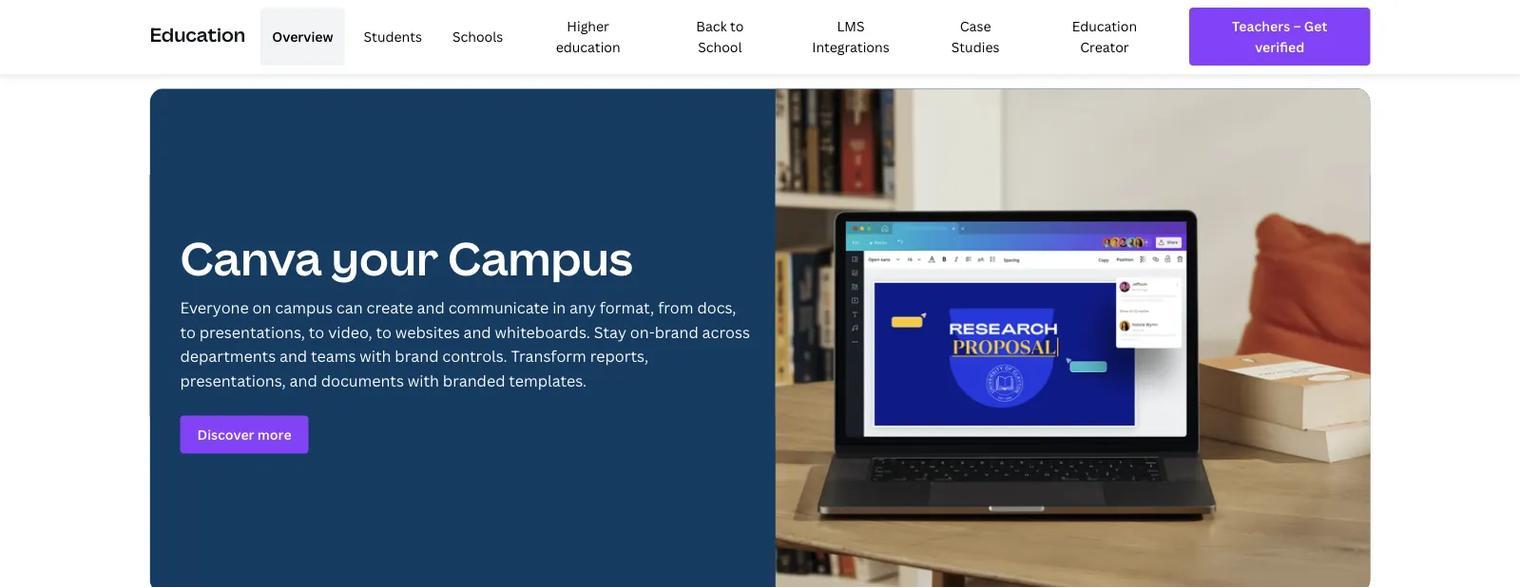 Task type: locate. For each thing, give the bounding box(es) containing it.
to
[[731, 17, 744, 35], [180, 322, 196, 342], [309, 322, 325, 342], [376, 322, 392, 342]]

higher education link
[[522, 8, 654, 65]]

education creator link
[[1036, 8, 1175, 65]]

teachers – get verified image
[[1207, 15, 1354, 58]]

1 vertical spatial brand
[[395, 346, 439, 367]]

everyone
[[180, 298, 249, 318]]

1 horizontal spatial education
[[1073, 17, 1138, 35]]

whiteboards.
[[495, 322, 591, 342]]

0 horizontal spatial education
[[150, 21, 246, 47]]

brand down from
[[655, 322, 699, 342]]

students link
[[352, 8, 434, 65]]

video,
[[328, 322, 373, 342]]

1 vertical spatial with
[[408, 371, 439, 391]]

presentations,
[[200, 322, 305, 342], [180, 371, 286, 391]]

lms
[[837, 17, 865, 35]]

brand down the websites
[[395, 346, 439, 367]]

1 horizontal spatial with
[[408, 371, 439, 391]]

school
[[698, 38, 742, 56]]

and
[[417, 298, 445, 318], [464, 322, 491, 342], [280, 346, 307, 367], [290, 371, 317, 391]]

to down campus
[[309, 322, 325, 342]]

departments
[[180, 346, 276, 367]]

1 horizontal spatial brand
[[655, 322, 699, 342]]

education
[[556, 38, 621, 56]]

creator
[[1081, 38, 1130, 56]]

lms integrations link
[[786, 8, 916, 65]]

0 vertical spatial presentations,
[[200, 322, 305, 342]]

with up documents
[[360, 346, 391, 367]]

with
[[360, 346, 391, 367], [408, 371, 439, 391]]

and left teams
[[280, 346, 307, 367]]

presentations, down departments
[[180, 371, 286, 391]]

0 horizontal spatial with
[[360, 346, 391, 367]]

to down everyone
[[180, 322, 196, 342]]

format,
[[600, 298, 655, 318]]

on-
[[630, 322, 655, 342]]

and up the websites
[[417, 298, 445, 318]]

with down the websites
[[408, 371, 439, 391]]

canva your campus everyone on campus can create and communicate in any format, from docs, to presentations, to video, to websites and whiteboards. stay on-brand across departments and teams with brand controls. transform reports, presentations, and documents with branded templates.
[[180, 227, 750, 391]]

your
[[331, 227, 439, 289]]

education
[[1073, 17, 1138, 35], [150, 21, 246, 47]]

presentations, down on
[[200, 322, 305, 342]]

menu bar inside 'education' element
[[253, 8, 1175, 65]]

menu bar
[[253, 8, 1175, 65]]

across
[[703, 322, 750, 342]]

and down teams
[[290, 371, 317, 391]]

1 vertical spatial presentations,
[[180, 371, 286, 391]]

menu bar containing higher education
[[253, 8, 1175, 65]]

reports,
[[590, 346, 649, 367]]

stay
[[594, 322, 627, 342]]

case studies link
[[924, 8, 1028, 65]]

back to school link
[[662, 8, 779, 65]]

to right back
[[731, 17, 744, 35]]

0 vertical spatial with
[[360, 346, 391, 367]]

brand
[[655, 322, 699, 342], [395, 346, 439, 367]]

branded
[[443, 371, 506, 391]]

overview
[[272, 27, 333, 45]]

to inside back to school
[[731, 17, 744, 35]]

can
[[337, 298, 363, 318]]

higher education
[[556, 17, 621, 56]]

to down create
[[376, 322, 392, 342]]

communicate
[[449, 298, 549, 318]]



Task type: describe. For each thing, give the bounding box(es) containing it.
back
[[697, 17, 727, 35]]

schools link
[[441, 8, 515, 65]]

websites
[[395, 322, 460, 342]]

education for education creator
[[1073, 17, 1138, 35]]

education for education
[[150, 21, 246, 47]]

0 vertical spatial brand
[[655, 322, 699, 342]]

campus
[[448, 227, 633, 289]]

from
[[658, 298, 694, 318]]

education element
[[150, 0, 1371, 73]]

create
[[367, 298, 413, 318]]

docs,
[[698, 298, 737, 318]]

canva
[[180, 227, 322, 289]]

in
[[553, 298, 566, 318]]

0 horizontal spatial brand
[[395, 346, 439, 367]]

schools
[[453, 27, 503, 45]]

campus
[[275, 298, 333, 318]]

back to school
[[697, 17, 744, 56]]

on
[[253, 298, 271, 318]]

documents
[[321, 371, 404, 391]]

controls.
[[443, 346, 508, 367]]

overview link
[[261, 8, 345, 65]]

education creator
[[1073, 17, 1138, 56]]

higher
[[567, 17, 610, 35]]

lms integrations
[[813, 17, 890, 56]]

and up 'controls.' on the bottom of page
[[464, 322, 491, 342]]

studies
[[952, 38, 1000, 56]]

case
[[960, 17, 992, 35]]

integrations
[[813, 38, 890, 56]]

case studies
[[952, 17, 1000, 56]]

templates.
[[509, 371, 587, 391]]

teams
[[311, 346, 356, 367]]

transform
[[511, 346, 587, 367]]

students
[[364, 27, 422, 45]]

any
[[570, 298, 596, 318]]



Task type: vqa. For each thing, say whether or not it's contained in the screenshot.
'Education' corresponding to Education Creator
yes



